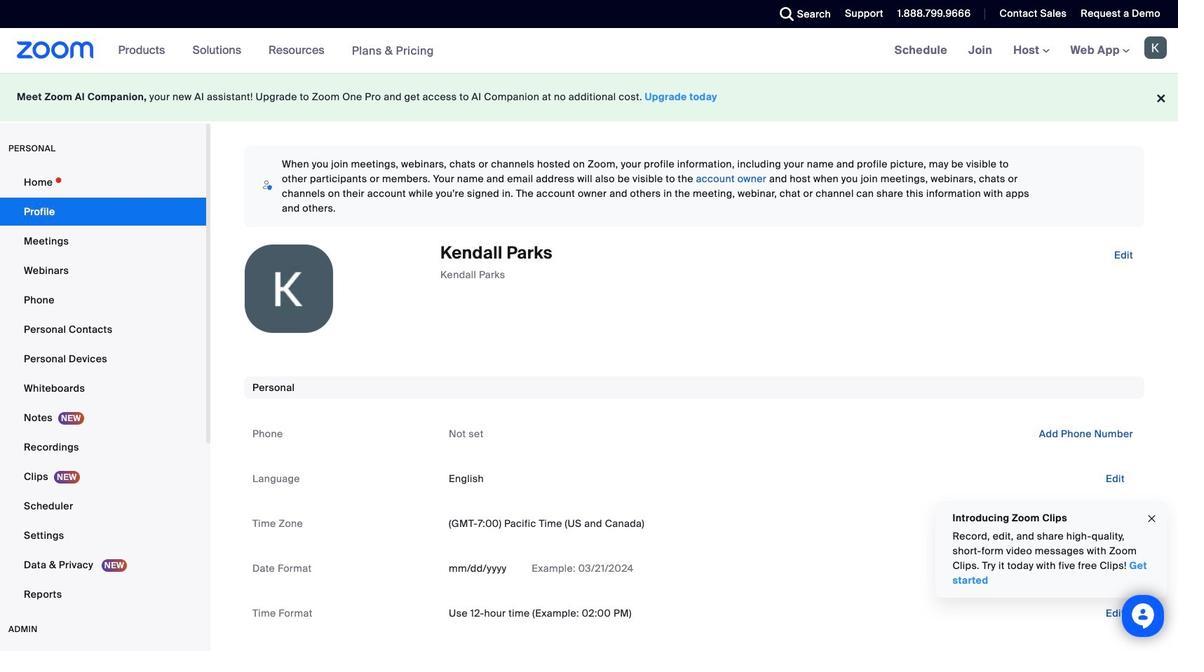 Task type: locate. For each thing, give the bounding box(es) containing it.
close image
[[1147, 511, 1158, 527]]

meetings navigation
[[884, 28, 1178, 74]]

banner
[[0, 28, 1178, 74]]

footer
[[0, 73, 1178, 121]]



Task type: vqa. For each thing, say whether or not it's contained in the screenshot.
banner
yes



Task type: describe. For each thing, give the bounding box(es) containing it.
zoom logo image
[[17, 41, 94, 59]]

edit user photo image
[[278, 283, 300, 295]]

profile picture image
[[1144, 36, 1167, 59]]

personal menu menu
[[0, 168, 206, 610]]

user photo image
[[245, 245, 333, 333]]

product information navigation
[[108, 28, 445, 74]]



